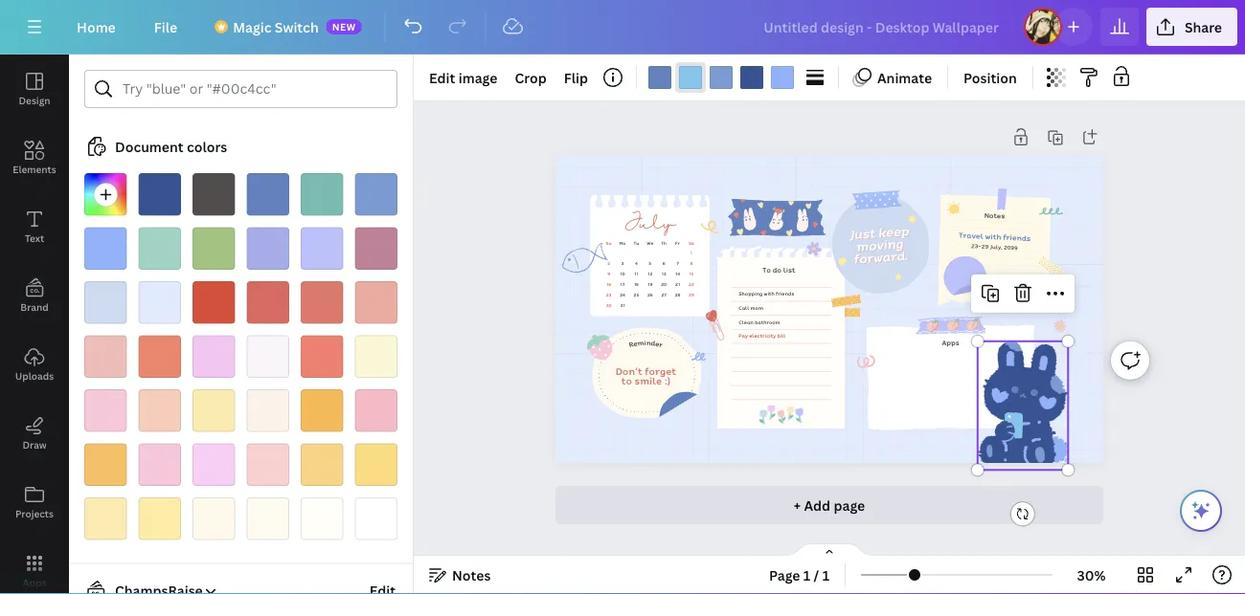 Task type: vqa. For each thing, say whether or not it's contained in the screenshot.
second E from right
yes



Task type: locate. For each thing, give the bounding box(es) containing it.
1 inside 10 24 3 17 31 tu 11 25 4 18 we 12 26 5 19 th 13 27 6 20 fr 14 28 7 21 sa 1 15 29 8 22
[[690, 249, 692, 256]]

1 horizontal spatial 1
[[803, 567, 811, 585]]

july,
[[990, 243, 1003, 251]]

#e44533 image
[[193, 282, 235, 324], [193, 282, 235, 324]]

1 vertical spatial notes
[[452, 567, 491, 585]]

sea wave linear image
[[1003, 284, 1036, 311]]

17
[[620, 281, 625, 288]]

share
[[1185, 18, 1222, 36]]

design button
[[0, 55, 69, 124]]

10
[[620, 270, 625, 277]]

#feeaa9 image
[[193, 390, 235, 432], [193, 390, 235, 432]]

#8cb3ff image
[[771, 66, 794, 89], [771, 66, 794, 89], [84, 227, 127, 270]]

to
[[762, 265, 771, 276]]

1 vertical spatial friends
[[776, 290, 794, 298]]

keep
[[877, 221, 909, 242]]

Design title text field
[[748, 8, 1016, 46]]

22
[[689, 281, 694, 288]]

1 horizontal spatial friends
[[1003, 232, 1031, 244]]

#a5abed image
[[247, 227, 289, 270], [247, 227, 289, 270]]

#ffb8c5 image
[[355, 390, 398, 432], [355, 390, 398, 432]]

edit
[[429, 68, 455, 87]]

switch
[[275, 18, 319, 36]]

1 vertical spatial with
[[764, 290, 774, 298]]

0 horizontal spatial e
[[632, 338, 638, 349]]

#fa8068 image
[[138, 336, 181, 378]]

#94d4c3 image
[[138, 227, 181, 270], [138, 227, 181, 270]]

with inside travel with friends 23-29 july, 2099
[[985, 231, 1001, 243]]

fr
[[675, 240, 680, 247]]

#ffc4dc image
[[138, 444, 181, 487]]

0 horizontal spatial with
[[764, 290, 774, 298]]

#ffffff image
[[355, 498, 398, 541], [355, 498, 398, 541]]

friends inside shopping with friends call mom
[[776, 290, 794, 298]]

#759ad7 image
[[710, 66, 733, 89], [355, 173, 398, 216], [355, 173, 398, 216]]

#ffdb76 image
[[355, 444, 398, 487]]

30%
[[1077, 567, 1106, 585]]

#fffef8 image
[[301, 498, 343, 541], [301, 498, 343, 541]]

#ffbd59 image
[[84, 444, 127, 487]]

#5c82c2 image
[[648, 66, 671, 89], [648, 66, 671, 89], [247, 173, 289, 216]]

with
[[985, 231, 1001, 243], [764, 290, 774, 298]]

0 horizontal spatial 29
[[689, 292, 694, 298]]

page
[[769, 567, 800, 585]]

#faf5fa image
[[247, 336, 289, 378]]

6
[[662, 260, 665, 267]]

23
[[606, 292, 611, 298]]

clean bathroom pay electricity bill
[[739, 319, 786, 340]]

with for travel
[[985, 231, 1001, 243]]

30% button
[[1060, 560, 1123, 591]]

29 inside 10 24 3 17 31 tu 11 25 4 18 we 12 26 5 19 th 13 27 6 20 fr 14 28 7 21 sa 1 15 29 8 22
[[689, 292, 694, 298]]

2
[[607, 260, 610, 267]]

#ffd27a image
[[301, 444, 343, 487]]

#e5645e image
[[247, 282, 289, 324]]

e right n
[[654, 338, 660, 350]]

#fecbb8 image
[[138, 390, 181, 432]]

0 vertical spatial with
[[985, 231, 1001, 243]]

friends for shopping
[[776, 290, 794, 298]]

1 vertical spatial apps
[[23, 577, 46, 590]]

#fa8068 image
[[138, 336, 181, 378]]

#ffcfcf image
[[247, 444, 289, 487], [247, 444, 289, 487]]

document colors
[[115, 137, 227, 156]]

crop button
[[507, 62, 554, 93]]

#f6bbb7 image
[[84, 336, 127, 378]]

#ffec9e image
[[138, 498, 181, 541]]

5
[[649, 260, 651, 267]]

smile
[[634, 374, 662, 389]]

do
[[772, 265, 781, 276]]

23-
[[971, 242, 982, 251]]

friends inside travel with friends 23-29 july, 2099
[[1003, 232, 1031, 244]]

#fffaea image
[[193, 498, 235, 541], [193, 498, 235, 541]]

with inside shopping with friends call mom
[[764, 290, 774, 298]]

#ffd27a image
[[301, 444, 343, 487]]

add a new color image
[[84, 173, 127, 216]]

#fec6d9 image
[[84, 390, 127, 432]]

#9ac47a image
[[193, 227, 235, 270], [193, 227, 235, 270]]

1 horizontal spatial apps
[[942, 337, 959, 348]]

projects
[[15, 508, 54, 521]]

29 down 22
[[689, 292, 694, 298]]

#ffcdf7 image
[[193, 444, 235, 487], [193, 444, 235, 487]]

0 horizontal spatial friends
[[776, 290, 794, 298]]

friends
[[1003, 232, 1031, 244], [776, 290, 794, 298]]

uploads
[[15, 370, 54, 383]]

#c87f9a image
[[355, 227, 398, 270], [355, 227, 398, 270]]

don't
[[616, 364, 642, 379]]

animate
[[877, 68, 932, 87]]

0 horizontal spatial apps
[[23, 577, 46, 590]]

13
[[661, 270, 666, 277]]

i
[[644, 338, 646, 348]]

page
[[834, 497, 865, 515]]

we
[[647, 240, 653, 247]]

e left i
[[632, 338, 638, 349]]

#8cb3ff image
[[84, 227, 127, 270]]

0 vertical spatial friends
[[1003, 232, 1031, 244]]

1 left /
[[803, 567, 811, 585]]

n
[[646, 338, 651, 348]]

1 horizontal spatial notes
[[984, 210, 1005, 221]]

colors
[[187, 137, 227, 156]]

#bcc1ff image
[[301, 227, 343, 270], [301, 227, 343, 270]]

july
[[624, 211, 675, 238]]

apps inside button
[[23, 577, 46, 590]]

1 horizontal spatial e
[[654, 338, 660, 350]]

notes inside button
[[452, 567, 491, 585]]

friends right july,
[[1003, 232, 1031, 244]]

#f4a99e image
[[355, 282, 398, 324]]

#fac3f3 image
[[193, 336, 235, 378], [193, 336, 235, 378]]

28
[[675, 292, 680, 298]]

0 vertical spatial 29
[[981, 242, 989, 251]]

20
[[661, 281, 667, 288]]

#fef3eb image
[[247, 390, 289, 432], [247, 390, 289, 432]]

0 horizontal spatial notes
[[452, 567, 491, 585]]

with right shopping
[[764, 290, 774, 298]]

text
[[25, 232, 44, 245]]

flip button
[[556, 62, 596, 93]]

1 horizontal spatial with
[[985, 231, 1001, 243]]

/
[[814, 567, 819, 585]]

#fffaef image
[[247, 498, 289, 541]]

don't forget to smile :)
[[616, 364, 676, 389]]

#fc7a6c image
[[301, 336, 343, 378], [301, 336, 343, 378]]

r e m i n d e r
[[628, 338, 664, 350]]

0 horizontal spatial 1
[[690, 249, 692, 256]]

#faf5fa image
[[247, 336, 289, 378]]

31
[[620, 302, 625, 309]]

#ffbd59 image
[[84, 444, 127, 487]]

1 right /
[[822, 567, 830, 585]]

d
[[650, 338, 656, 349]]

10 24 3 17 31 tu 11 25 4 18 we 12 26 5 19 th 13 27 6 20 fr 14 28 7 21 sa 1 15 29 8 22
[[620, 240, 694, 309]]

1 down sa
[[690, 249, 692, 256]]

just keep moving forward.
[[848, 221, 909, 268]]

home
[[77, 18, 116, 36]]

12
[[648, 270, 652, 277]]

with for shopping
[[764, 290, 774, 298]]

#fcf7d2 image
[[355, 336, 398, 378]]

with right the '23-' on the right
[[985, 231, 1001, 243]]

0 vertical spatial apps
[[942, 337, 959, 348]]

#305396 image
[[740, 66, 763, 89], [138, 173, 181, 216], [138, 173, 181, 216]]

show pages image
[[784, 543, 875, 558]]

1
[[690, 249, 692, 256], [803, 567, 811, 585], [822, 567, 830, 585]]

travel
[[958, 229, 984, 242]]

e
[[632, 338, 638, 349], [654, 338, 660, 350]]

29 left july,
[[981, 242, 989, 251]]

#305396 image
[[740, 66, 763, 89]]

#ffb743 image
[[301, 390, 343, 432], [301, 390, 343, 432]]

friends down the list
[[776, 290, 794, 298]]

#e87568 image
[[301, 282, 343, 324]]

#f4a99e image
[[355, 282, 398, 324]]

apps
[[942, 337, 959, 348], [23, 577, 46, 590]]

side panel tab list
[[0, 55, 69, 595]]

#e87568 image
[[301, 282, 343, 324]]

1 vertical spatial 29
[[689, 292, 694, 298]]

2099
[[1004, 243, 1018, 252]]

bill
[[777, 333, 786, 340]]

0 vertical spatial notes
[[984, 210, 1005, 221]]

forget
[[645, 364, 676, 379]]

#ffdb76 image
[[355, 444, 398, 487]]

1 horizontal spatial 29
[[981, 242, 989, 251]]

2 horizontal spatial 1
[[822, 567, 830, 585]]

#759ad7 image
[[710, 66, 733, 89]]



Task type: describe. For each thing, give the bounding box(es) containing it.
draw
[[22, 439, 47, 452]]

file button
[[139, 8, 193, 46]]

canva assistant image
[[1190, 500, 1213, 523]]

home link
[[61, 8, 131, 46]]

30
[[606, 302, 612, 309]]

#ffebab image
[[84, 498, 127, 541]]

clean
[[739, 319, 753, 326]]

edit image button
[[421, 62, 505, 93]]

3
[[621, 260, 624, 267]]

design
[[19, 94, 50, 107]]

8
[[690, 260, 693, 267]]

list
[[783, 265, 795, 276]]

position button
[[956, 62, 1025, 93]]

r
[[628, 339, 635, 350]]

file
[[154, 18, 177, 36]]

elements
[[13, 163, 56, 176]]

#75c6ef image
[[679, 66, 702, 89]]

friends for travel
[[1003, 232, 1031, 244]]

shopping with friends call mom
[[739, 290, 794, 312]]

24
[[620, 292, 625, 298]]

add
[[804, 497, 831, 515]]

just
[[848, 224, 876, 244]]

su
[[606, 240, 612, 247]]

#dfeaff image
[[138, 282, 181, 324]]

:)
[[664, 374, 670, 389]]

11
[[634, 270, 638, 277]]

th
[[661, 240, 666, 247]]

document
[[115, 137, 183, 156]]

#fffaef image
[[247, 498, 289, 541]]

#ffec9e image
[[138, 498, 181, 541]]

tu
[[633, 240, 639, 247]]

2 e from the left
[[654, 338, 660, 350]]

brand button
[[0, 261, 69, 330]]

su 9 23 2 16 30 mo
[[606, 240, 626, 309]]

bathroom
[[755, 319, 780, 326]]

cute pastel hand drawn doodle line image
[[699, 216, 723, 238]]

animate button
[[847, 62, 940, 93]]

#ccdaf1 image
[[84, 282, 127, 324]]

+ add page
[[794, 497, 865, 515]]

moving
[[855, 234, 903, 256]]

+ add page button
[[555, 487, 1104, 525]]

travel with friends 23-29 july, 2099
[[958, 229, 1031, 252]]

+
[[794, 497, 801, 515]]

14
[[675, 270, 680, 277]]

21
[[675, 281, 680, 288]]

29 inside travel with friends 23-29 july, 2099
[[981, 242, 989, 251]]

r
[[658, 339, 664, 350]]

#ccdaf1 image
[[84, 282, 127, 324]]

1 e from the left
[[632, 338, 638, 349]]

shopping
[[739, 290, 762, 298]]

#f6bbb7 image
[[84, 336, 127, 378]]

add a new color image
[[84, 173, 127, 216]]

position
[[964, 68, 1017, 87]]

#524c4c image
[[193, 173, 235, 216]]

#ffc4dc image
[[138, 444, 181, 487]]

9
[[607, 270, 610, 277]]

19
[[648, 281, 652, 288]]

text button
[[0, 193, 69, 261]]

15
[[689, 270, 694, 277]]

flip
[[564, 68, 588, 87]]

#fcf7d2 image
[[355, 336, 398, 378]]

#ffebab image
[[84, 498, 127, 541]]

#5c82c2 image
[[247, 173, 289, 216]]

16
[[606, 281, 611, 288]]

7
[[676, 260, 679, 267]]

share button
[[1146, 8, 1238, 46]]

forward.
[[853, 246, 908, 268]]

crop
[[515, 68, 547, 87]]

26
[[647, 292, 653, 298]]

#524c4c image
[[193, 173, 235, 216]]

elements button
[[0, 124, 69, 193]]

projects button
[[0, 468, 69, 537]]

notes button
[[421, 560, 499, 591]]

#fec6d9 image
[[84, 390, 127, 432]]

to
[[621, 374, 632, 389]]

sa
[[688, 240, 694, 247]]

call
[[739, 305, 749, 312]]

brand
[[20, 301, 49, 314]]

4
[[635, 260, 638, 267]]

uploads button
[[0, 330, 69, 399]]

27
[[661, 292, 666, 298]]

magic
[[233, 18, 272, 36]]

Try "blue" or "#00c4cc" search field
[[123, 71, 385, 107]]

draw button
[[0, 399, 69, 468]]

fish doodle line art. sea life decoration.hand drawn fish. fish chalk line art. image
[[558, 240, 609, 278]]

18
[[634, 281, 639, 288]]

pay
[[739, 333, 748, 340]]

to do list
[[762, 265, 795, 276]]

apps button
[[0, 537, 69, 595]]

#dfeaff image
[[138, 282, 181, 324]]

magic switch
[[233, 18, 319, 36]]

#66bdb1 image
[[301, 173, 343, 216]]

#66bdb1 image
[[301, 173, 343, 216]]

edit image
[[429, 68, 498, 87]]

main menu bar
[[0, 0, 1245, 55]]

25
[[633, 292, 639, 298]]

#75c6ef image
[[679, 66, 702, 89]]

#fecbb8 image
[[138, 390, 181, 432]]

m
[[637, 338, 644, 349]]

color group
[[645, 62, 798, 93]]

electricity
[[749, 333, 776, 340]]

mom
[[750, 305, 763, 312]]

#e5645e image
[[247, 282, 289, 324]]

new
[[332, 20, 356, 33]]



